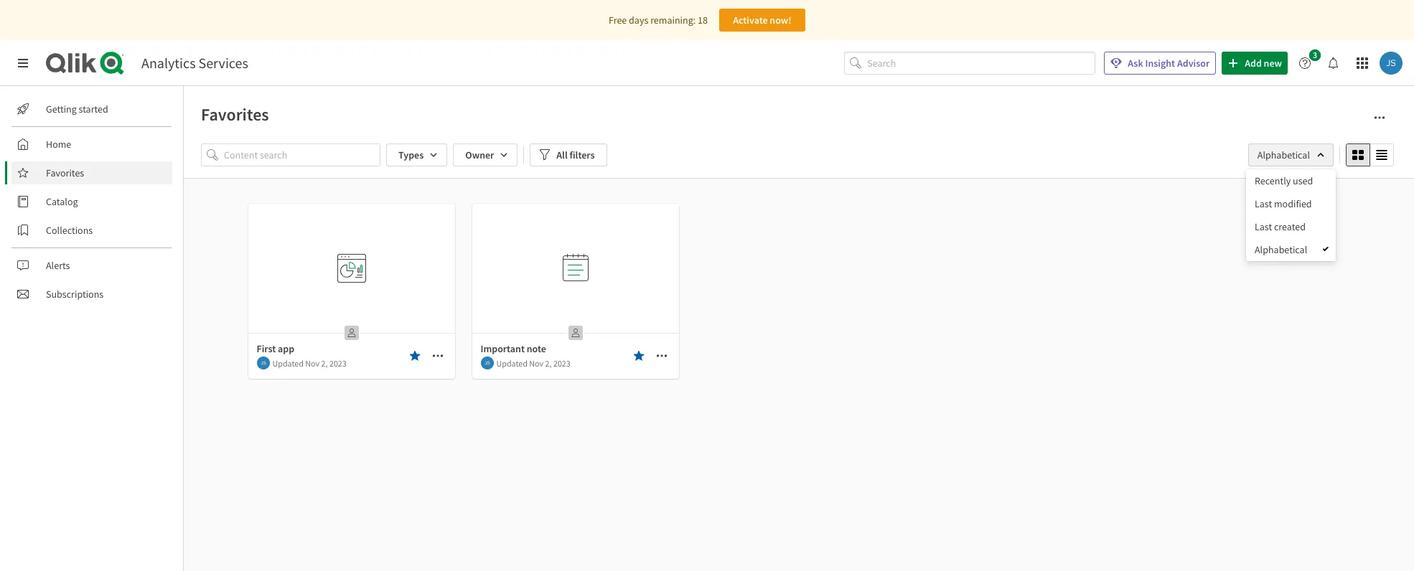 Task type: locate. For each thing, give the bounding box(es) containing it.
Search text field
[[868, 51, 1096, 75]]

0 horizontal spatial jacob simon element
[[257, 357, 270, 370]]

started
[[79, 103, 108, 116]]

18
[[698, 14, 708, 27]]

2 updated from the left
[[497, 358, 528, 369]]

1 2023 from the left
[[330, 358, 347, 369]]

jacob simon image for first app
[[257, 357, 270, 370]]

advisor
[[1178, 57, 1210, 70]]

favorites up the catalog
[[46, 167, 84, 180]]

1 last from the top
[[1255, 197, 1273, 210]]

recently used
[[1255, 174, 1314, 187]]

alphabetical for alphabetical option
[[1255, 243, 1308, 256]]

jacob simon image
[[257, 357, 270, 370], [481, 357, 494, 370]]

1 horizontal spatial jacob simon image
[[481, 357, 494, 370]]

analytics services element
[[141, 54, 248, 72]]

jacob simon element down important
[[481, 357, 494, 370]]

1 horizontal spatial 2023
[[554, 358, 571, 369]]

personal element right note
[[564, 322, 587, 345]]

last modified option
[[1247, 192, 1337, 215]]

alphabetical down last created
[[1255, 243, 1308, 256]]

getting started link
[[11, 98, 172, 121]]

list box
[[1247, 169, 1337, 261]]

recently
[[1255, 174, 1291, 187]]

jacob simon image down important
[[481, 357, 494, 370]]

0 horizontal spatial jacob simon image
[[257, 357, 270, 370]]

alphabetical inside option
[[1255, 243, 1308, 256]]

1 updated nov 2, 2023 from the left
[[273, 358, 347, 369]]

2 last from the top
[[1255, 220, 1273, 233]]

last created
[[1255, 220, 1306, 233]]

0 vertical spatial last
[[1255, 197, 1273, 210]]

1 vertical spatial favorites
[[46, 167, 84, 180]]

days
[[629, 14, 649, 27]]

updated for app
[[273, 358, 304, 369]]

1 horizontal spatial jacob simon element
[[481, 357, 494, 370]]

catalog link
[[11, 190, 172, 213]]

1 horizontal spatial updated nov 2, 2023
[[497, 358, 571, 369]]

alphabetical option
[[1247, 238, 1337, 261]]

0 horizontal spatial updated nov 2, 2023
[[273, 358, 347, 369]]

0 vertical spatial favorites
[[201, 103, 269, 126]]

1 vertical spatial last
[[1255, 220, 1273, 233]]

2 jacob simon element from the left
[[481, 357, 494, 370]]

2 nov from the left
[[529, 358, 544, 369]]

2023 for important note
[[554, 358, 571, 369]]

1 jacob simon element from the left
[[257, 357, 270, 370]]

0 horizontal spatial updated
[[273, 358, 304, 369]]

free
[[609, 14, 627, 27]]

2 2023 from the left
[[554, 358, 571, 369]]

home
[[46, 138, 71, 151]]

last
[[1255, 197, 1273, 210], [1255, 220, 1273, 233]]

0 horizontal spatial 2023
[[330, 358, 347, 369]]

jacob simon image down first
[[257, 357, 270, 370]]

2 jacob simon image from the left
[[481, 357, 494, 370]]

updated nov 2, 2023 down note
[[497, 358, 571, 369]]

updated nov 2, 2023 for app
[[273, 358, 347, 369]]

jacob simon element down first
[[257, 357, 270, 370]]

ask insight advisor button
[[1105, 52, 1217, 75]]

1 updated from the left
[[273, 358, 304, 369]]

1 horizontal spatial nov
[[529, 358, 544, 369]]

1 horizontal spatial 2,
[[545, 358, 552, 369]]

0 vertical spatial alphabetical
[[1258, 149, 1311, 162]]

getting started
[[46, 103, 108, 116]]

updated down important note
[[497, 358, 528, 369]]

alphabetical inside field
[[1258, 149, 1311, 162]]

updated
[[273, 358, 304, 369], [497, 358, 528, 369]]

2 2, from the left
[[545, 358, 552, 369]]

1 horizontal spatial personal element
[[564, 322, 587, 345]]

favorites down services
[[201, 103, 269, 126]]

last left "created"
[[1255, 220, 1273, 233]]

1 horizontal spatial updated
[[497, 358, 528, 369]]

last down recently
[[1255, 197, 1273, 210]]

collections
[[46, 224, 93, 237]]

1 vertical spatial alphabetical
[[1255, 243, 1308, 256]]

jacob simon element
[[257, 357, 270, 370], [481, 357, 494, 370]]

personal element
[[340, 322, 363, 345], [564, 322, 587, 345]]

searchbar element
[[845, 51, 1096, 75]]

updated down app on the bottom of page
[[273, 358, 304, 369]]

list box inside the filters region
[[1247, 169, 1337, 261]]

last created option
[[1247, 215, 1337, 238]]

now!
[[770, 14, 792, 27]]

1 jacob simon image from the left
[[257, 357, 270, 370]]

personal element for important note
[[564, 322, 587, 345]]

filters region
[[0, 0, 1415, 572]]

2 updated nov 2, 2023 from the left
[[497, 358, 571, 369]]

list box containing recently used
[[1247, 169, 1337, 261]]

alerts
[[46, 259, 70, 272]]

1 nov from the left
[[305, 358, 320, 369]]

alphabetical up recently used
[[1258, 149, 1311, 162]]

updated nov 2, 2023
[[273, 358, 347, 369], [497, 358, 571, 369]]

favorites link
[[11, 162, 172, 185]]

Alphabetical field
[[1249, 144, 1334, 167]]

free days remaining: 18
[[609, 14, 708, 27]]

2023
[[330, 358, 347, 369], [554, 358, 571, 369]]

0 horizontal spatial nov
[[305, 358, 320, 369]]

personal element right app on the bottom of page
[[340, 322, 363, 345]]

home link
[[11, 133, 172, 156]]

services
[[199, 54, 248, 72]]

modified
[[1275, 197, 1312, 210]]

0 horizontal spatial 2,
[[321, 358, 328, 369]]

updated nov 2, 2023 down app on the bottom of page
[[273, 358, 347, 369]]

subscriptions link
[[11, 283, 172, 306]]

2 personal element from the left
[[564, 322, 587, 345]]

alphabetical
[[1258, 149, 1311, 162], [1255, 243, 1308, 256]]

1 2, from the left
[[321, 358, 328, 369]]

jacob simon image for important note
[[481, 357, 494, 370]]

remove from favorites image
[[633, 350, 644, 362]]

subscriptions
[[46, 288, 104, 301]]

1 personal element from the left
[[340, 322, 363, 345]]

2,
[[321, 358, 328, 369], [545, 358, 552, 369]]

0 horizontal spatial personal element
[[340, 322, 363, 345]]

2023 for first app
[[330, 358, 347, 369]]

personal element for first app
[[340, 322, 363, 345]]

catalog
[[46, 195, 78, 208]]

0 horizontal spatial favorites
[[46, 167, 84, 180]]

insight
[[1146, 57, 1176, 70]]

nov
[[305, 358, 320, 369], [529, 358, 544, 369]]

favorites
[[201, 103, 269, 126], [46, 167, 84, 180]]



Task type: vqa. For each thing, say whether or not it's contained in the screenshot.
First
yes



Task type: describe. For each thing, give the bounding box(es) containing it.
close sidebar menu image
[[17, 57, 29, 69]]

alphabetical for the alphabetical field
[[1258, 149, 1311, 162]]

2, for note
[[545, 358, 552, 369]]

nov for note
[[529, 358, 544, 369]]

app
[[278, 343, 294, 355]]

favorites inside navigation pane element
[[46, 167, 84, 180]]

remove from favorites image
[[409, 350, 420, 362]]

Content search text field
[[224, 144, 381, 167]]

created
[[1275, 220, 1306, 233]]

first app
[[257, 343, 294, 355]]

last modified
[[1255, 197, 1312, 210]]

remaining:
[[651, 14, 696, 27]]

important
[[481, 343, 525, 355]]

recently used option
[[1247, 169, 1337, 192]]

jacob simon element for important
[[481, 357, 494, 370]]

nov for app
[[305, 358, 320, 369]]

last for last modified
[[1255, 197, 1273, 210]]

analytics services
[[141, 54, 248, 72]]

alerts link
[[11, 254, 172, 277]]

important note
[[481, 343, 546, 355]]

collections link
[[11, 219, 172, 242]]

analytics
[[141, 54, 196, 72]]

navigation pane element
[[0, 92, 183, 312]]

note
[[527, 343, 546, 355]]

2, for app
[[321, 358, 328, 369]]

activate now! link
[[719, 9, 806, 32]]

updated nov 2, 2023 for note
[[497, 358, 571, 369]]

activate
[[733, 14, 768, 27]]

jacob simon element for first
[[257, 357, 270, 370]]

activate now!
[[733, 14, 792, 27]]

first
[[257, 343, 276, 355]]

ask
[[1128, 57, 1144, 70]]

1 horizontal spatial favorites
[[201, 103, 269, 126]]

getting
[[46, 103, 77, 116]]

last for last created
[[1255, 220, 1273, 233]]

updated for note
[[497, 358, 528, 369]]

switch view group
[[1346, 144, 1395, 167]]

used
[[1293, 174, 1314, 187]]

ask insight advisor
[[1128, 57, 1210, 70]]



